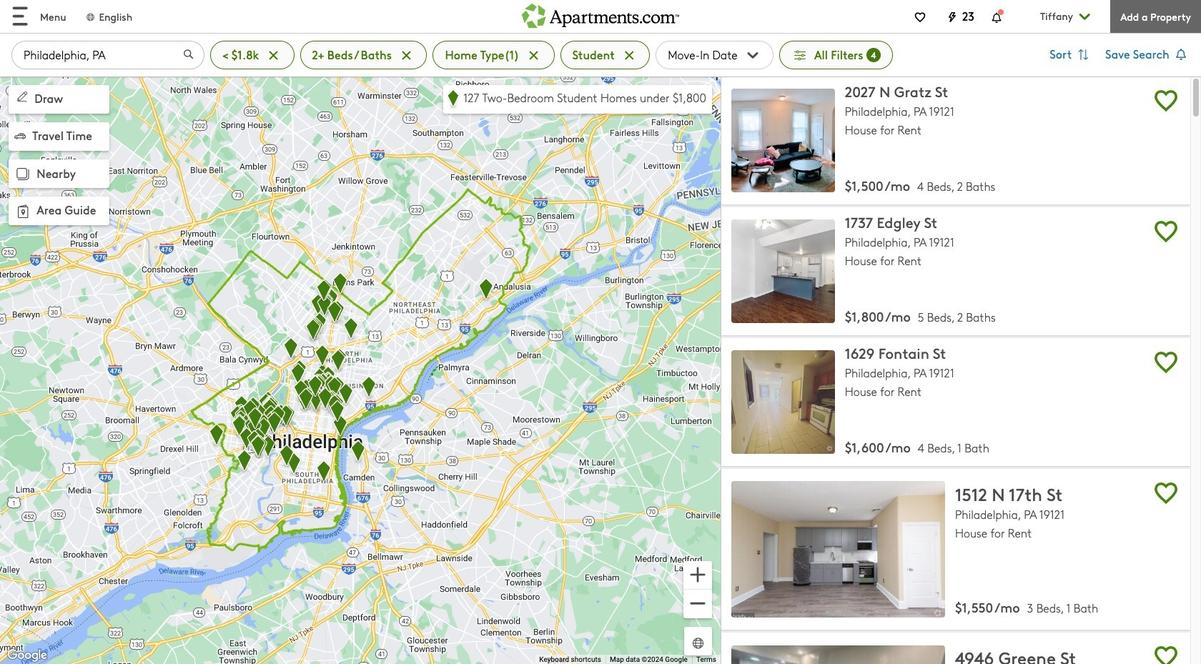 Task type: locate. For each thing, give the bounding box(es) containing it.
satellite view image
[[690, 635, 707, 652]]

building photo - 1737 edgley st image
[[732, 219, 835, 323]]

building photo - 1629 fontain st image
[[732, 350, 835, 454]]

margin image
[[14, 89, 30, 104], [13, 164, 33, 184], [13, 202, 33, 222]]

building photo - 4946 greene st image
[[732, 646, 945, 664]]

margin image
[[14, 130, 26, 142]]



Task type: vqa. For each thing, say whether or not it's contained in the screenshot.
Write a Review button
no



Task type: describe. For each thing, give the bounding box(es) containing it.
building photo - 1512 n 17th st image
[[732, 481, 945, 618]]

map region
[[0, 76, 721, 664]]

2 vertical spatial margin image
[[13, 202, 33, 222]]

building photo - 2027 n gratz st image
[[732, 88, 835, 192]]

Location or Point of Interest text field
[[11, 41, 205, 69]]

apartments.com logo image
[[522, 0, 679, 28]]

0 vertical spatial margin image
[[14, 89, 30, 104]]

1 vertical spatial margin image
[[13, 164, 33, 184]]

google image
[[4, 647, 51, 664]]



